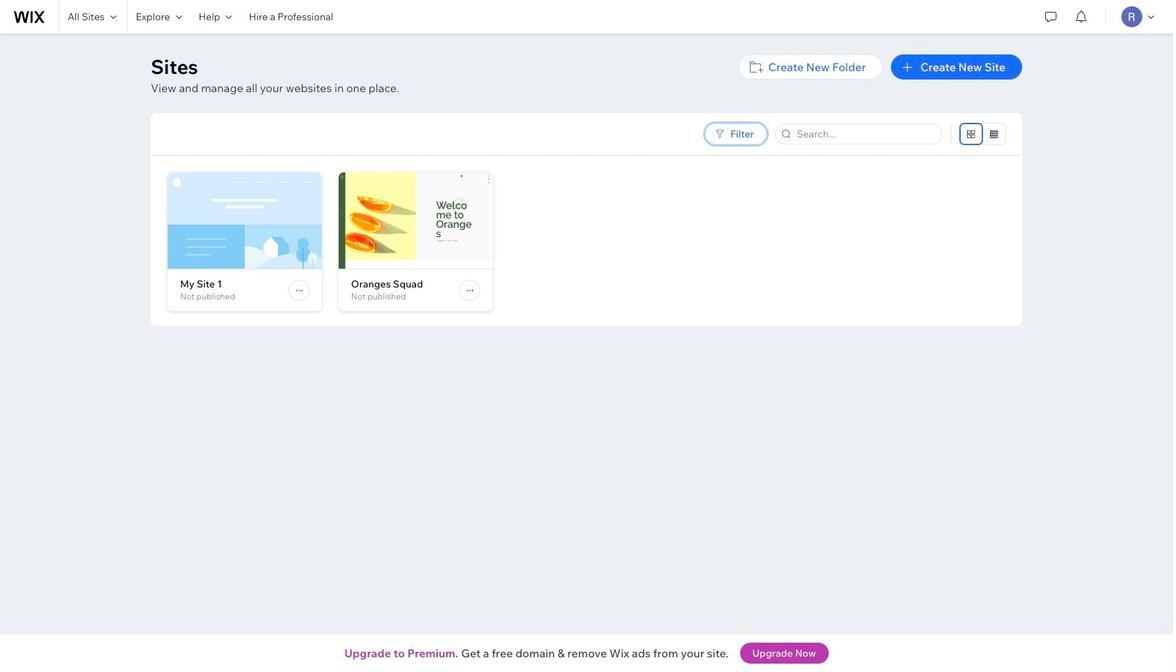 Task type: vqa. For each thing, say whether or not it's contained in the screenshot.
Search... 'field'
yes



Task type: locate. For each thing, give the bounding box(es) containing it.
oranges squad image
[[339, 173, 493, 269]]

Search... field
[[793, 124, 938, 144]]

list
[[168, 173, 1023, 326]]



Task type: describe. For each thing, give the bounding box(es) containing it.
my site 1 image
[[168, 173, 322, 269]]



